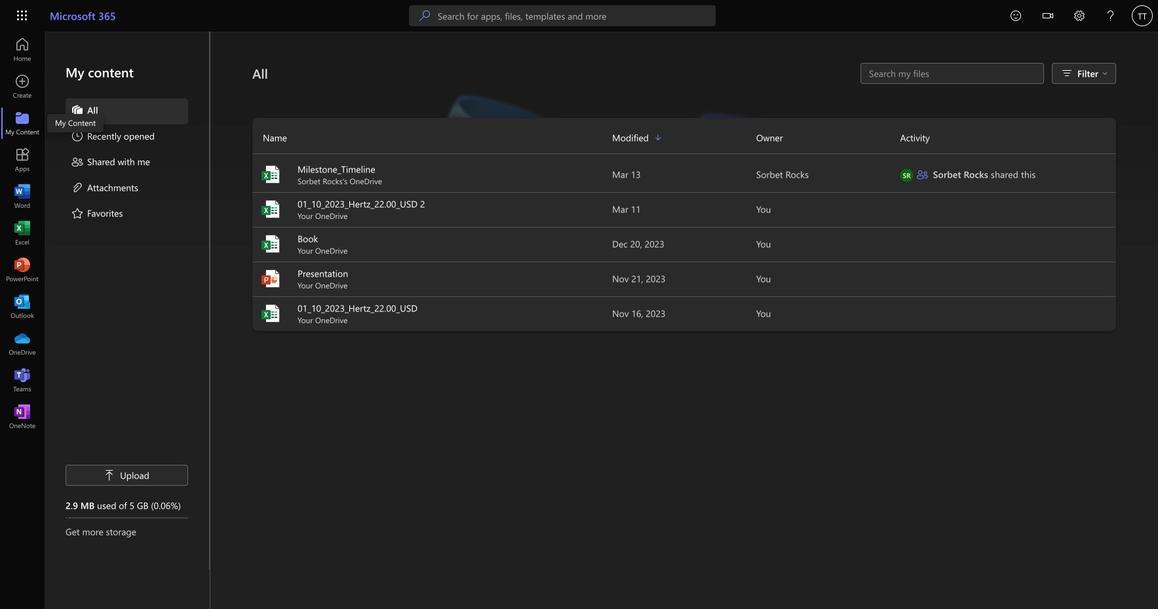 Task type: vqa. For each thing, say whether or not it's contained in the screenshot.
"PowerPoint" 'icon' inside Name Presentation cell
yes



Task type: describe. For each thing, give the bounding box(es) containing it.
my content image
[[16, 117, 29, 130]]

create image
[[16, 80, 29, 93]]

tt image
[[1133, 5, 1154, 26]]

outlook image
[[16, 300, 29, 313]]

onedrive image
[[16, 337, 29, 350]]

Search my files text field
[[868, 67, 1038, 80]]

displaying 5 out of 7 files. status
[[861, 63, 1045, 84]]

Search box. Suggestions appear as you type. search field
[[438, 5, 716, 26]]

excel image for name 01_10_2023_hertz_22.00_usd cell
[[260, 303, 281, 324]]

0 horizontal spatial powerpoint image
[[16, 264, 29, 277]]

apps image
[[16, 153, 29, 167]]

name 01_10_2023_hertz_22.00_usd cell
[[252, 302, 613, 325]]

excel image for name 01_10_2023_hertz_22.00_usd 2 cell
[[260, 199, 281, 220]]

name 01_10_2023_hertz_22.00_usd 2 cell
[[252, 197, 613, 221]]

home image
[[16, 43, 29, 56]]

excel image for name book cell
[[260, 233, 281, 254]]

excel image for name milestone_timeline cell on the top
[[260, 164, 281, 185]]



Task type: locate. For each thing, give the bounding box(es) containing it.
name presentation cell
[[252, 267, 613, 291]]

application
[[0, 31, 1159, 609]]

excel image inside name 01_10_2023_hertz_22.00_usd 2 cell
[[260, 199, 281, 220]]

1 horizontal spatial powerpoint image
[[260, 268, 281, 289]]

excel image inside name book cell
[[260, 233, 281, 254]]

my content left pane navigation navigation
[[45, 31, 210, 570]]

teams image
[[16, 374, 29, 387]]

excel image inside name 01_10_2023_hertz_22.00_usd cell
[[260, 303, 281, 324]]

powerpoint image inside name presentation cell
[[260, 268, 281, 289]]

word image
[[16, 190, 29, 203]]

excel image
[[260, 164, 281, 185], [260, 199, 281, 220], [16, 227, 29, 240], [260, 233, 281, 254], [260, 303, 281, 324]]

tooltip
[[47, 114, 104, 132]]

activity, column 4 of 4 column header
[[901, 127, 1117, 148]]

navigation
[[0, 31, 45, 435]]

name milestone_timeline cell
[[252, 163, 613, 186]]

menu inside my content left pane navigation navigation
[[66, 98, 188, 227]]

name book cell
[[252, 232, 613, 256]]

powerpoint image
[[16, 264, 29, 277], [260, 268, 281, 289]]

menu
[[66, 98, 188, 227]]

excel image inside name milestone_timeline cell
[[260, 164, 281, 185]]

row
[[252, 127, 1117, 154]]

banner
[[0, 0, 1159, 34]]

None search field
[[409, 5, 716, 26]]

onenote image
[[16, 411, 29, 424]]



